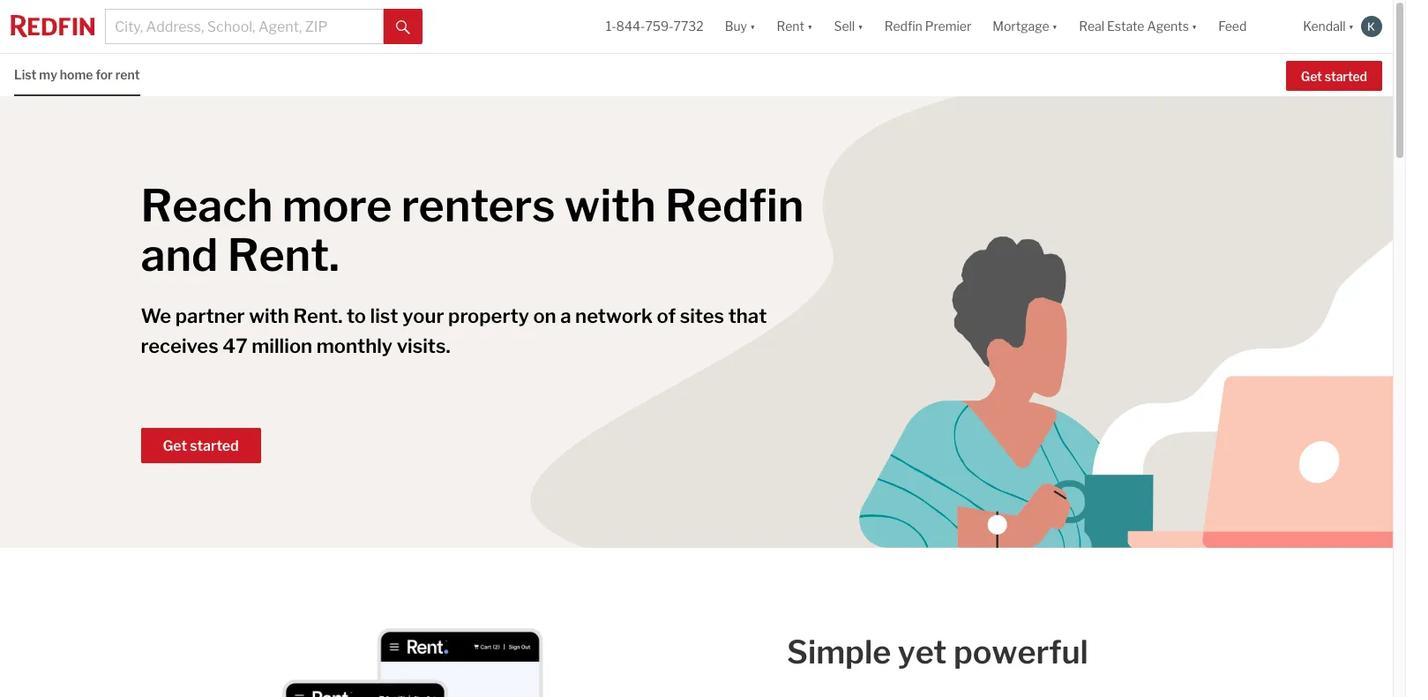 Task type: locate. For each thing, give the bounding box(es) containing it.
0 horizontal spatial redfin
[[666, 179, 804, 232]]

0 horizontal spatial get started
[[163, 438, 239, 455]]

kendall
[[1304, 19, 1346, 34]]

mortgage ▾
[[993, 19, 1058, 34]]

▾ right rent
[[807, 19, 813, 34]]

3 ▾ from the left
[[858, 19, 864, 34]]

redfin premier
[[885, 19, 972, 34]]

reach more renters with redfin and rent.
[[141, 179, 804, 282]]

0 vertical spatial started
[[1325, 69, 1368, 84]]

simple yet powerful
[[787, 633, 1089, 672]]

your
[[403, 304, 444, 327]]

redfin premier button
[[874, 0, 983, 53]]

redfin inside button
[[885, 19, 923, 34]]

phone showing rent. list your home for rent site image
[[274, 620, 552, 697]]

759-
[[646, 19, 674, 34]]

reach
[[141, 179, 273, 232]]

redfin inside reach more renters with redfin and rent.
[[666, 179, 804, 232]]

1 vertical spatial redfin
[[666, 179, 804, 232]]

a
[[561, 304, 571, 327]]

get started inside lady drinking coffee next to her laptop image
[[163, 438, 239, 455]]

0 vertical spatial rent.
[[227, 229, 340, 282]]

▾ right agents
[[1192, 19, 1198, 34]]

0 vertical spatial redfin
[[885, 19, 923, 34]]

home
[[60, 67, 93, 82]]

City, Address, School, Agent, ZIP search field
[[105, 9, 384, 44]]

receives
[[141, 334, 219, 357]]

visits.
[[397, 334, 451, 357]]

0 horizontal spatial started
[[190, 438, 239, 455]]

list
[[14, 67, 37, 82]]

1 horizontal spatial get started
[[1302, 69, 1368, 84]]

buy ▾ button
[[715, 0, 766, 53]]

rent
[[777, 19, 805, 34]]

renters
[[401, 179, 555, 232]]

1 horizontal spatial get
[[1302, 69, 1323, 84]]

estate
[[1108, 19, 1145, 34]]

mortgage ▾ button
[[983, 0, 1069, 53]]

1 ▾ from the left
[[750, 19, 756, 34]]

▾ for sell ▾
[[858, 19, 864, 34]]

rent.
[[227, 229, 340, 282], [293, 304, 343, 327]]

1-844-759-7732
[[606, 19, 704, 34]]

0 vertical spatial get started button
[[1287, 61, 1383, 91]]

6 ▾ from the left
[[1349, 19, 1355, 34]]

▾ right mortgage at the top right of page
[[1053, 19, 1058, 34]]

real estate agents ▾ button
[[1069, 0, 1209, 53]]

0 vertical spatial with
[[565, 179, 656, 232]]

▾
[[750, 19, 756, 34], [807, 19, 813, 34], [858, 19, 864, 34], [1053, 19, 1058, 34], [1192, 19, 1198, 34], [1349, 19, 1355, 34]]

list my home for rent
[[14, 67, 140, 82]]

▾ right the sell
[[858, 19, 864, 34]]

0 vertical spatial get started
[[1302, 69, 1368, 84]]

1 vertical spatial get started
[[163, 438, 239, 455]]

property
[[448, 304, 529, 327]]

we
[[141, 304, 171, 327]]

get started
[[1302, 69, 1368, 84], [163, 438, 239, 455]]

get started button
[[1287, 61, 1383, 91], [141, 428, 261, 463]]

started
[[1325, 69, 1368, 84], [190, 438, 239, 455]]

with
[[565, 179, 656, 232], [249, 304, 289, 327]]

1 horizontal spatial started
[[1325, 69, 1368, 84]]

1-844-759-7732 link
[[606, 19, 704, 34]]

lady drinking coffee next to her laptop image
[[0, 96, 1394, 548]]

0 vertical spatial get
[[1302, 69, 1323, 84]]

powerful
[[954, 633, 1089, 672]]

1 vertical spatial with
[[249, 304, 289, 327]]

rent ▾ button
[[777, 0, 813, 53]]

1 horizontal spatial get started button
[[1287, 61, 1383, 91]]

▾ right buy
[[750, 19, 756, 34]]

redfin
[[885, 19, 923, 34], [666, 179, 804, 232]]

1 horizontal spatial redfin
[[885, 19, 923, 34]]

and
[[141, 229, 218, 282]]

1 vertical spatial get
[[163, 438, 187, 455]]

feed
[[1219, 19, 1247, 34]]

of
[[657, 304, 676, 327]]

real estate agents ▾
[[1079, 19, 1198, 34]]

kendall ▾
[[1304, 19, 1355, 34]]

1 vertical spatial rent.
[[293, 304, 343, 327]]

1 vertical spatial get started button
[[141, 428, 261, 463]]

yet
[[898, 633, 947, 672]]

simple
[[787, 633, 892, 672]]

get
[[1302, 69, 1323, 84], [163, 438, 187, 455]]

0 horizontal spatial get started button
[[141, 428, 261, 463]]

▾ left user photo
[[1349, 19, 1355, 34]]

started inside lady drinking coffee next to her laptop image
[[190, 438, 239, 455]]

sell ▾ button
[[834, 0, 864, 53]]

get started for the rightmost get started button
[[1302, 69, 1368, 84]]

get inside lady drinking coffee next to her laptop image
[[163, 438, 187, 455]]

started for the rightmost get started button
[[1325, 69, 1368, 84]]

2 ▾ from the left
[[807, 19, 813, 34]]

1 horizontal spatial with
[[565, 179, 656, 232]]

0 horizontal spatial get
[[163, 438, 187, 455]]

1 vertical spatial started
[[190, 438, 239, 455]]

sell ▾
[[834, 19, 864, 34]]

monthly
[[317, 334, 393, 357]]

0 horizontal spatial with
[[249, 304, 289, 327]]

5 ▾ from the left
[[1192, 19, 1198, 34]]

4 ▾ from the left
[[1053, 19, 1058, 34]]



Task type: vqa. For each thing, say whether or not it's contained in the screenshot.
Get started button
yes



Task type: describe. For each thing, give the bounding box(es) containing it.
buy
[[725, 19, 748, 34]]

user photo image
[[1362, 16, 1383, 37]]

with inside the we partner with rent. to list your property on a network of sites that receives 47 million monthly visits.
[[249, 304, 289, 327]]

buy ▾ button
[[725, 0, 756, 53]]

mortgage ▾ button
[[993, 0, 1058, 53]]

list my home for rent link
[[14, 54, 140, 94]]

▾ for rent ▾
[[807, 19, 813, 34]]

with inside reach more renters with redfin and rent.
[[565, 179, 656, 232]]

▾ for mortgage ▾
[[1053, 19, 1058, 34]]

submit search image
[[396, 20, 410, 34]]

sell
[[834, 19, 855, 34]]

844-
[[617, 19, 646, 34]]

real
[[1079, 19, 1105, 34]]

to
[[347, 304, 366, 327]]

million
[[252, 334, 313, 357]]

sites
[[680, 304, 725, 327]]

on
[[533, 304, 557, 327]]

we partner with rent. to list your property on a network of sites that receives 47 million monthly visits.
[[141, 304, 767, 357]]

sell ▾ button
[[824, 0, 874, 53]]

47
[[223, 334, 248, 357]]

get started for get started button within lady drinking coffee next to her laptop image
[[163, 438, 239, 455]]

rent ▾ button
[[766, 0, 824, 53]]

network
[[576, 304, 653, 327]]

more
[[282, 179, 392, 232]]

rent. inside reach more renters with redfin and rent.
[[227, 229, 340, 282]]

▾ for buy ▾
[[750, 19, 756, 34]]

started for get started button within lady drinking coffee next to her laptop image
[[190, 438, 239, 455]]

1-
[[606, 19, 617, 34]]

real estate agents ▾ link
[[1079, 0, 1198, 53]]

agents
[[1148, 19, 1190, 34]]

for
[[96, 67, 113, 82]]

rent ▾
[[777, 19, 813, 34]]

feed button
[[1209, 0, 1293, 53]]

▾ for kendall ▾
[[1349, 19, 1355, 34]]

7732
[[674, 19, 704, 34]]

get for the rightmost get started button
[[1302, 69, 1323, 84]]

get for get started button within lady drinking coffee next to her laptop image
[[163, 438, 187, 455]]

mortgage
[[993, 19, 1050, 34]]

buy ▾
[[725, 19, 756, 34]]

list
[[370, 304, 398, 327]]

rent. inside the we partner with rent. to list your property on a network of sites that receives 47 million monthly visits.
[[293, 304, 343, 327]]

get started button inside lady drinking coffee next to her laptop image
[[141, 428, 261, 463]]

my
[[39, 67, 57, 82]]

rent
[[115, 67, 140, 82]]

that
[[729, 304, 767, 327]]

premier
[[926, 19, 972, 34]]

partner
[[175, 304, 245, 327]]



